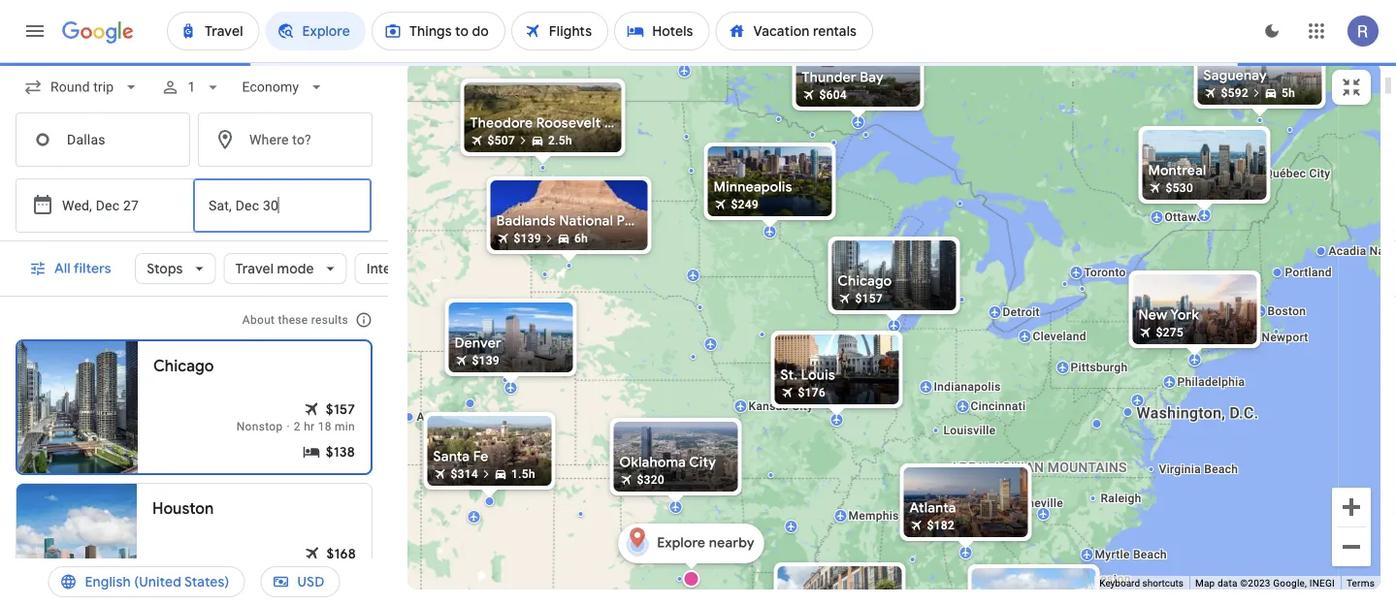 Task type: locate. For each thing, give the bounding box(es) containing it.
0 horizontal spatial $139
[[472, 354, 500, 368]]

roosevelt
[[536, 115, 601, 132]]

min down 168 us dollars text box
[[336, 565, 356, 578]]

2.5h
[[548, 134, 572, 148]]

2 hours 30 minutes text field
[[548, 134, 572, 148]]

0 horizontal spatial 1
[[188, 79, 195, 95]]

0 vertical spatial hr
[[304, 420, 315, 434]]

bay
[[860, 69, 884, 86]]

320 US dollars text field
[[637, 474, 665, 487]]

d.c.
[[1230, 404, 1259, 423]]

city
[[1310, 167, 1331, 180], [792, 400, 813, 413], [689, 454, 716, 472]]

montreal
[[1148, 162, 1207, 180]]

beach
[[1204, 463, 1238, 476], [1133, 548, 1167, 562]]

1 hr 17 min
[[295, 565, 356, 578]]

national right the roosevelt
[[605, 115, 659, 132]]

None field
[[16, 70, 149, 105], [234, 70, 334, 105], [16, 70, 149, 105], [234, 70, 334, 105]]

1 vertical spatial beach
[[1133, 548, 1167, 562]]

Departure text field
[[62, 180, 151, 232]]

182 US dollars text field
[[927, 519, 955, 533]]

2 vertical spatial national
[[458, 410, 504, 424]]

$530
[[1166, 181, 1194, 195]]

$157 up 18
[[326, 401, 355, 418]]

santa fe
[[433, 448, 489, 466]]

530 US dollars text field
[[1166, 181, 1194, 195]]

$139 for denver
[[472, 354, 500, 368]]

city right québec
[[1310, 167, 1331, 180]]

ottawa
[[1165, 211, 1204, 224]]

$157 for 157 us dollars text field
[[326, 401, 355, 418]]

1 horizontal spatial $139
[[514, 232, 541, 246]]

1 inside popup button
[[188, 79, 195, 95]]

minneapolis
[[714, 179, 793, 196]]

139 US dollars text field
[[472, 354, 500, 368]]

states)
[[184, 574, 230, 591]]

hr
[[304, 420, 315, 434], [305, 565, 316, 578]]

1 horizontal spatial city
[[792, 400, 813, 413]]

theodore roosevelt national park
[[470, 115, 691, 132]]

nashville
[[920, 481, 971, 495]]

all filters button
[[17, 246, 127, 292]]

6 hours text field
[[574, 232, 588, 246]]

new york
[[1139, 307, 1200, 324]]

1 horizontal spatial park
[[617, 213, 646, 230]]

2 vertical spatial city
[[689, 454, 716, 472]]

terms link
[[1347, 578, 1375, 590]]

1 button
[[153, 64, 230, 111]]

city right "oklahoma"
[[689, 454, 716, 472]]

beach right virginia
[[1204, 463, 1238, 476]]

québec
[[1265, 167, 1306, 180]]

city for kansas city
[[792, 400, 813, 413]]

mountains
[[1048, 460, 1127, 476]]

national up 6 hours text box
[[559, 213, 613, 230]]

national up fe
[[458, 410, 504, 424]]

0 vertical spatial city
[[1310, 167, 1331, 180]]

18
[[318, 420, 332, 434]]

nonstop left 2 on the left of page
[[237, 420, 283, 434]]

0 vertical spatial $139
[[514, 232, 541, 246]]

157 US dollars text field
[[855, 292, 883, 306]]

pittsburgh
[[1071, 361, 1128, 375]]

176 US dollars text field
[[798, 386, 826, 400]]

0 vertical spatial min
[[335, 420, 355, 434]]

1 vertical spatial $157
[[326, 401, 355, 418]]

hr right 2 on the left of page
[[304, 420, 315, 434]]

fe
[[473, 448, 489, 466]]

english
[[85, 574, 131, 591]]

1 vertical spatial city
[[792, 400, 813, 413]]

st.
[[781, 367, 798, 384]]

min
[[335, 420, 355, 434], [336, 565, 356, 578]]

beach up keyboard shortcuts
[[1133, 548, 1167, 562]]

0 horizontal spatial park
[[508, 410, 533, 424]]

keyboard shortcuts
[[1100, 578, 1184, 590]]

nearby
[[709, 535, 755, 552]]

$157
[[855, 292, 883, 306], [326, 401, 355, 418]]

$139 down badlands
[[514, 232, 541, 246]]

cleveland
[[1033, 330, 1087, 344]]

2 horizontal spatial city
[[1310, 167, 1331, 180]]

$182
[[927, 519, 955, 533]]

all
[[54, 260, 71, 278]]

0 vertical spatial 1
[[188, 79, 195, 95]]

keyboard shortcuts button
[[1100, 577, 1184, 591]]

0 horizontal spatial beach
[[1133, 548, 1167, 562]]

1 vertical spatial chicago
[[153, 357, 214, 377]]

nonstop left usd
[[237, 565, 284, 578]]

city down st. louis
[[792, 400, 813, 413]]

view smaller map image
[[1340, 76, 1363, 99]]

0 vertical spatial nonstop
[[237, 420, 283, 434]]

oklahoma city
[[620, 454, 716, 472]]

1 vertical spatial park
[[617, 213, 646, 230]]

$139
[[514, 232, 541, 246], [472, 354, 500, 368]]

$139 down denver
[[472, 354, 500, 368]]

beach for virginia beach
[[1204, 463, 1238, 476]]

$157 inside map region
[[855, 292, 883, 306]]

0 horizontal spatial $157
[[326, 401, 355, 418]]

2 vertical spatial park
[[508, 410, 533, 424]]

0 horizontal spatial city
[[689, 454, 716, 472]]

google,
[[1273, 578, 1307, 590]]

0 horizontal spatial chicago
[[153, 357, 214, 377]]

1 vertical spatial national
[[559, 213, 613, 230]]

travel mode button
[[223, 246, 347, 292]]

myrtle
[[1095, 548, 1130, 562]]

$157 for $157 text field
[[855, 292, 883, 306]]

5 hours text field
[[1282, 86, 1296, 100]]

1 for 1
[[188, 79, 195, 95]]

1 vertical spatial hr
[[305, 565, 316, 578]]

park
[[662, 115, 691, 132], [617, 213, 646, 230], [508, 410, 533, 424]]

0 vertical spatial chicago
[[838, 273, 892, 290]]

min down 157 us dollars text field
[[335, 420, 355, 434]]

1 vertical spatial min
[[336, 565, 356, 578]]

$320
[[637, 474, 665, 487]]

appalachian
[[950, 460, 1044, 476]]

denver
[[455, 335, 502, 352]]

houston
[[152, 499, 214, 519]]

$592
[[1221, 86, 1249, 100]]

stops
[[146, 260, 183, 278]]

17
[[319, 565, 333, 578]]

1 vertical spatial 1
[[295, 565, 302, 578]]

thunder
[[802, 69, 857, 86]]

chicago
[[838, 273, 892, 290], [153, 357, 214, 377]]

1 horizontal spatial beach
[[1204, 463, 1238, 476]]

$157 left milwaukee
[[855, 292, 883, 306]]

washington,
[[1137, 404, 1226, 423]]

None text field
[[16, 113, 190, 167]]

1 horizontal spatial 1
[[295, 565, 302, 578]]

asheville
[[1014, 497, 1064, 510]]

©2023
[[1240, 578, 1271, 590]]

inegi
[[1310, 578, 1335, 590]]

$139 for badlands national park
[[514, 232, 541, 246]]

1 horizontal spatial chicago
[[838, 273, 892, 290]]

stops button
[[135, 246, 216, 292]]

hr left 17
[[305, 565, 316, 578]]

0 vertical spatial $157
[[855, 292, 883, 306]]

0 vertical spatial national
[[605, 115, 659, 132]]

results
[[311, 313, 348, 327]]

national
[[605, 115, 659, 132], [559, 213, 613, 230], [458, 410, 504, 424]]

1 horizontal spatial $157
[[855, 292, 883, 306]]

1 vertical spatial nonstop
[[237, 565, 284, 578]]

louis
[[801, 367, 836, 384]]

0 vertical spatial beach
[[1204, 463, 1238, 476]]

cincinnati
[[971, 400, 1026, 413]]

park for badlands national park
[[617, 213, 646, 230]]

nonstop for chicago
[[237, 420, 283, 434]]

usd
[[297, 574, 325, 591]]

1 vertical spatial $139
[[472, 354, 500, 368]]

national for arches national park
[[458, 410, 504, 424]]

$249
[[731, 198, 759, 212]]

2 horizontal spatial park
[[662, 115, 691, 132]]

keyboard
[[1100, 578, 1140, 590]]



Task type: vqa. For each thing, say whether or not it's contained in the screenshot.
topmost '25'
no



Task type: describe. For each thing, give the bounding box(es) containing it.
157 US dollars text field
[[326, 400, 355, 419]]

mode
[[277, 260, 314, 278]]

boston
[[1268, 305, 1306, 318]]

main menu image
[[23, 19, 47, 43]]

national for badlands national park
[[559, 213, 613, 230]]

these
[[278, 313, 308, 327]]

english (united states)
[[85, 574, 230, 591]]

data
[[1218, 578, 1238, 590]]

raleigh
[[1101, 492, 1142, 506]]

0 vertical spatial park
[[662, 115, 691, 132]]

detroit
[[1003, 306, 1040, 319]]

badlands
[[496, 213, 556, 230]]

map
[[1195, 578, 1215, 590]]

(united
[[134, 574, 181, 591]]

map region
[[345, 0, 1396, 606]]

$275
[[1156, 326, 1184, 340]]

6h
[[574, 232, 588, 246]]

york
[[1171, 307, 1200, 324]]

592 US dollars text field
[[1221, 86, 1249, 100]]

arches national park
[[417, 410, 533, 424]]

virginia
[[1159, 463, 1201, 476]]

507 US dollars text field
[[488, 134, 515, 148]]

interests button
[[354, 246, 456, 292]]

kansas
[[749, 400, 789, 413]]

beach for myrtle beach
[[1133, 548, 1167, 562]]

atlanta
[[910, 500, 957, 517]]

explore
[[657, 535, 706, 552]]

thunder bay
[[802, 69, 884, 86]]

139 US dollars text field
[[514, 232, 541, 246]]

1.5h
[[511, 468, 536, 481]]

milwaukee
[[896, 284, 955, 298]]

acadia
[[1329, 245, 1367, 258]]

about these results image
[[341, 297, 387, 344]]

Where to? text field
[[198, 113, 373, 167]]

philadelphia
[[1178, 376, 1245, 389]]

terms
[[1347, 578, 1375, 590]]

249 US dollars text field
[[731, 198, 759, 212]]

2 hr 18 min
[[294, 420, 355, 434]]

map data ©2023 google, inegi
[[1195, 578, 1335, 590]]

badlands national park
[[496, 213, 646, 230]]

Return text field
[[209, 180, 306, 232]]

virginia beach
[[1159, 463, 1238, 476]]

interests
[[366, 260, 423, 278]]

saguenay
[[1204, 67, 1267, 84]]

hr for houston
[[305, 565, 316, 578]]

québec city
[[1265, 167, 1331, 180]]

washington, d.c.
[[1137, 404, 1259, 423]]

5h
[[1282, 86, 1296, 100]]

604 US dollars text field
[[820, 88, 847, 102]]

nonstop for houston
[[237, 565, 284, 578]]

314 US dollars text field
[[451, 468, 478, 481]]

min for houston
[[336, 565, 356, 578]]

city for québec city
[[1310, 167, 1331, 180]]

1 for 1 hr 17 min
[[295, 565, 302, 578]]

change appearance image
[[1249, 8, 1296, 54]]

1 hour 30 minutes text field
[[511, 468, 536, 481]]

min for chicago
[[335, 420, 355, 434]]

santa
[[433, 448, 470, 466]]

chicago inside map region
[[838, 273, 892, 290]]

about
[[242, 313, 275, 327]]

explore nearby button
[[618, 524, 764, 579]]

275 US dollars text field
[[1156, 326, 1184, 340]]

city for oklahoma city
[[689, 454, 716, 472]]

$176
[[798, 386, 826, 400]]

st. louis
[[781, 367, 836, 384]]

myrtle beach
[[1095, 548, 1167, 562]]

english (united states) button
[[48, 559, 245, 606]]

shortcuts
[[1143, 578, 1184, 590]]

filters
[[74, 260, 111, 278]]

usd button
[[261, 559, 340, 606]]

oklahoma
[[620, 454, 686, 472]]

kansas city
[[749, 400, 813, 413]]

portland
[[1285, 266, 1332, 279]]

toronto
[[1084, 266, 1126, 279]]

travel
[[235, 260, 273, 278]]

acadia natio
[[1329, 245, 1396, 258]]

theodore
[[470, 115, 533, 132]]

charleston
[[1072, 573, 1131, 586]]

louisville
[[944, 424, 996, 438]]

filters form
[[0, 62, 388, 242]]

110 US dollars text field
[[328, 587, 356, 606]]

all filters
[[54, 260, 111, 278]]

new
[[1139, 307, 1168, 324]]

$138
[[326, 443, 355, 461]]

natio
[[1370, 245, 1396, 258]]

hr for chicago
[[304, 420, 315, 434]]

$314
[[451, 468, 478, 481]]

168 US dollars text field
[[327, 544, 356, 564]]

memphis
[[849, 509, 899, 523]]

savannah
[[1047, 591, 1100, 605]]

travel mode
[[235, 260, 314, 278]]

about these results
[[242, 313, 348, 327]]

appalachian mountains
[[950, 460, 1127, 476]]

$604
[[820, 88, 847, 102]]

indianapolis
[[934, 380, 1001, 394]]

newport
[[1262, 331, 1309, 344]]

arches
[[417, 410, 455, 424]]

park for arches national park
[[508, 410, 533, 424]]

2
[[294, 420, 301, 434]]

138 US dollars text field
[[326, 443, 355, 462]]

loading results progress bar
[[0, 62, 1396, 66]]

$168
[[327, 545, 356, 563]]



